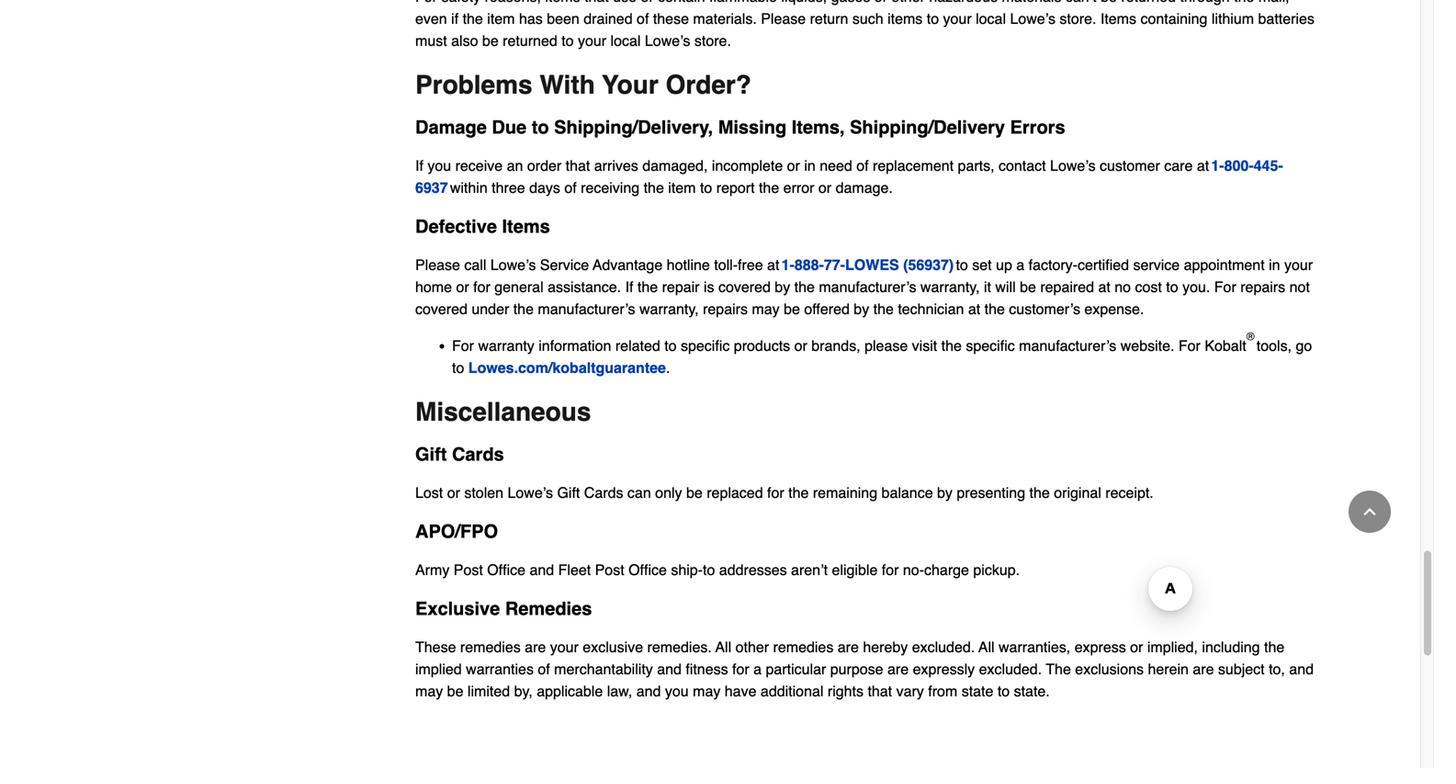 Task type: vqa. For each thing, say whether or not it's contained in the screenshot.
2023 in ELENET6 NOVEMBER 23, 2023
no



Task type: locate. For each thing, give the bounding box(es) containing it.
for down the call on the top left of the page
[[473, 279, 491, 296]]

0 horizontal spatial specific
[[681, 337, 730, 354]]

the right visit
[[942, 337, 962, 354]]

for safety reasons, items that use or contain flammable liquids, gases or other hazardous materials can't be returned through the mail, even if the item has been drained of these materials. please return such items to your local lowe's store. items containing lithium batteries must also be returned to your local lowe's store.
[[415, 0, 1315, 49]]

excluded. up state.
[[979, 661, 1042, 678]]

receive
[[455, 157, 503, 174]]

2 vertical spatial by
[[938, 484, 953, 501]]

1 vertical spatial 1-
[[782, 257, 795, 274]]

item down reasons,
[[487, 10, 515, 27]]

applicable
[[537, 683, 603, 700]]

containing
[[1141, 10, 1208, 27]]

0 vertical spatial gift
[[415, 444, 447, 465]]

the down advantage
[[638, 279, 658, 296]]

1 horizontal spatial manufacturer's
[[819, 279, 917, 296]]

no
[[1115, 279, 1131, 296]]

0 vertical spatial item
[[487, 10, 515, 27]]

the up the to,
[[1265, 639, 1285, 656]]

0 horizontal spatial remedies
[[460, 639, 521, 656]]

repairs left not
[[1241, 279, 1286, 296]]

1 remedies from the left
[[460, 639, 521, 656]]

to right due at the left top of page
[[532, 117, 549, 138]]

gift left can in the bottom of the page
[[557, 484, 580, 501]]

1 horizontal spatial 1-
[[1212, 157, 1225, 174]]

returned
[[1122, 0, 1176, 5], [503, 32, 558, 49]]

if
[[415, 157, 424, 174], [626, 279, 634, 296]]

local down the hazardous
[[976, 10, 1006, 27]]

77-
[[824, 257, 846, 274]]

1-800-445- 6937 link
[[415, 157, 1284, 196]]

chevron up image
[[1361, 503, 1380, 521]]

be right the can't
[[1101, 0, 1118, 5]]

0 horizontal spatial warranty,
[[640, 301, 699, 318]]

other inside the for safety reasons, items that use or contain flammable liquids, gases or other hazardous materials can't be returned through the mail, even if the item has been drained of these materials. please return such items to your local lowe's store. items containing lithium batteries must also be returned to your local lowe's store.
[[892, 0, 925, 5]]

0 horizontal spatial in
[[805, 157, 816, 174]]

manufacturer's down assistance.
[[538, 301, 636, 318]]

2 vertical spatial that
[[868, 683, 893, 700]]

products
[[734, 337, 791, 354]]

1 vertical spatial manufacturer's
[[538, 301, 636, 318]]

1 horizontal spatial warranty,
[[921, 279, 980, 296]]

1 vertical spatial in
[[1269, 257, 1281, 274]]

your up not
[[1285, 257, 1314, 274]]

the left remaining
[[789, 484, 809, 501]]

of inside the for safety reasons, items that use or contain flammable liquids, gases or other hazardous materials can't be returned through the mail, even if the item has been drained of these materials. please return such items to your local lowe's store. items containing lithium batteries must also be returned to your local lowe's store.
[[637, 10, 649, 27]]

return
[[810, 10, 849, 27]]

that left vary
[[868, 683, 893, 700]]

gift up lost
[[415, 444, 447, 465]]

at right technician
[[969, 301, 981, 318]]

to right cost
[[1167, 279, 1179, 296]]

1 horizontal spatial repairs
[[1241, 279, 1286, 296]]

1 vertical spatial by
[[854, 301, 870, 318]]

1 vertical spatial items
[[502, 216, 550, 237]]

2 horizontal spatial manufacturer's
[[1019, 337, 1117, 354]]

0 vertical spatial cards
[[452, 444, 504, 465]]

0 vertical spatial items
[[1101, 10, 1137, 27]]

local down drained
[[611, 32, 641, 49]]

items,
[[792, 117, 845, 138]]

due
[[492, 117, 527, 138]]

1 vertical spatial if
[[626, 279, 634, 296]]

in inside to set up a factory-certified service appointment in your home or for general assistance. if the repair is covered by the manufacturer's warranty, it will be repaired at no cost to you. for repairs not covered under the manufacturer's warranty, repairs may be offered by the technician at the customer's expense.
[[1269, 257, 1281, 274]]

that up drained
[[585, 0, 609, 5]]

0 vertical spatial that
[[585, 0, 609, 5]]

0 horizontal spatial office
[[487, 562, 526, 579]]

for inside these remedies are your exclusive remedies. all other remedies are hereby excluded. all warranties, express or implied, including the implied warranties of merchantability and fitness for a particular purpose are expressly excluded. the exclusions herein are subject to, and may be limited by, applicable law, and you may have additional rights that vary from state to state.
[[733, 661, 750, 678]]

0 vertical spatial returned
[[1122, 0, 1176, 5]]

three
[[492, 179, 525, 196]]

1 vertical spatial you
[[665, 683, 689, 700]]

1 horizontal spatial covered
[[719, 279, 771, 296]]

1 horizontal spatial items
[[888, 10, 923, 27]]

toll-
[[714, 257, 738, 274]]

aren't
[[791, 562, 828, 579]]

your down remedies
[[550, 639, 579, 656]]

0 vertical spatial a
[[1017, 257, 1025, 274]]

and left 'fleet'
[[530, 562, 554, 579]]

0 horizontal spatial other
[[736, 639, 769, 656]]

remedies up particular
[[773, 639, 834, 656]]

if down advantage
[[626, 279, 634, 296]]

shipping/delivery,
[[554, 117, 713, 138]]

for
[[473, 279, 491, 296], [767, 484, 785, 501], [882, 562, 899, 579], [733, 661, 750, 678]]

parts,
[[958, 157, 995, 174]]

items down "three" at the top left of the page
[[502, 216, 550, 237]]

and right the law,
[[637, 683, 661, 700]]

returned down has
[[503, 32, 558, 49]]

you.
[[1183, 279, 1211, 296]]

mail,
[[1259, 0, 1290, 5]]

the left original
[[1030, 484, 1050, 501]]

these
[[653, 10, 689, 27]]

lowe's right contact at right
[[1051, 157, 1096, 174]]

covered
[[719, 279, 771, 296], [415, 301, 468, 318]]

1 vertical spatial other
[[736, 639, 769, 656]]

0 vertical spatial 1-
[[1212, 157, 1225, 174]]

1 horizontal spatial you
[[665, 683, 689, 700]]

0 vertical spatial in
[[805, 157, 816, 174]]

drained
[[584, 10, 633, 27]]

call
[[464, 257, 487, 274]]

particular
[[766, 661, 827, 678]]

for inside to set up a factory-certified service appointment in your home or for general assistance. if the repair is covered by the manufacturer's warranty, it will be repaired at no cost to you. for repairs not covered under the manufacturer's warranty, repairs may be offered by the technician at the customer's expense.
[[1215, 279, 1237, 296]]

0 vertical spatial manufacturer's
[[819, 279, 917, 296]]

1 horizontal spatial in
[[1269, 257, 1281, 274]]

1 horizontal spatial office
[[629, 562, 667, 579]]

office left ship-
[[629, 562, 667, 579]]

that inside these remedies are your exclusive remedies. all other remedies are hereby excluded. all warranties, express or implied, including the implied warranties of merchantability and fitness for a particular purpose are expressly excluded. the exclusions herein are subject to, and may be limited by, applicable law, and you may have additional rights that vary from state to state.
[[868, 683, 893, 700]]

charge
[[925, 562, 970, 579]]

0 horizontal spatial gift
[[415, 444, 447, 465]]

are
[[525, 639, 546, 656], [838, 639, 859, 656], [888, 661, 909, 678], [1193, 661, 1215, 678]]

remaining
[[813, 484, 878, 501]]

0 vertical spatial items
[[545, 0, 581, 5]]

1 horizontal spatial gift
[[557, 484, 580, 501]]

store. down materials. at the top of the page
[[695, 32, 732, 49]]

1 vertical spatial item
[[668, 179, 696, 196]]

exclusions
[[1076, 661, 1144, 678]]

1 horizontal spatial by
[[854, 301, 870, 318]]

0 vertical spatial other
[[892, 0, 925, 5]]

of up applicable in the bottom left of the page
[[538, 661, 550, 678]]

or right the use
[[641, 0, 654, 5]]

your
[[602, 70, 659, 100]]

1 horizontal spatial items
[[1101, 10, 1137, 27]]

1 horizontal spatial remedies
[[773, 639, 834, 656]]

exclusive
[[583, 639, 643, 656]]

within
[[450, 179, 488, 196]]

advantage
[[593, 257, 663, 274]]

express
[[1075, 639, 1127, 656]]

1 vertical spatial items
[[888, 10, 923, 27]]

0 vertical spatial store.
[[1060, 10, 1097, 27]]

errors
[[1011, 117, 1066, 138]]

through
[[1181, 0, 1230, 5]]

replaced
[[707, 484, 763, 501]]

1 horizontal spatial a
[[1017, 257, 1025, 274]]

exclusive remedies
[[415, 598, 597, 620]]

miscellaneous
[[415, 398, 591, 427]]

1 vertical spatial gift
[[557, 484, 580, 501]]

or up error
[[787, 157, 800, 174]]

1 horizontal spatial other
[[892, 0, 925, 5]]

0 horizontal spatial cards
[[452, 444, 504, 465]]

warranties
[[466, 661, 534, 678]]

of up damage. at the top right of page
[[857, 157, 869, 174]]

or left brands,
[[795, 337, 808, 354]]

1 horizontal spatial store.
[[1060, 10, 1097, 27]]

items right such
[[888, 10, 923, 27]]

0 horizontal spatial store.
[[695, 32, 732, 49]]

go
[[1296, 337, 1313, 354]]

0 horizontal spatial returned
[[503, 32, 558, 49]]

0 horizontal spatial local
[[611, 32, 641, 49]]

shipping/delivery
[[850, 117, 1006, 138]]

for left no- on the right bottom
[[882, 562, 899, 579]]

item down damaged,
[[668, 179, 696, 196]]

army
[[415, 562, 450, 579]]

warranty, down repair
[[640, 301, 699, 318]]

1 horizontal spatial post
[[595, 562, 625, 579]]

1 vertical spatial warranty,
[[640, 301, 699, 318]]

1 specific from the left
[[681, 337, 730, 354]]

cards left can in the bottom of the page
[[584, 484, 624, 501]]

excluded. up the expressly
[[912, 639, 975, 656]]

please up the home
[[415, 257, 460, 274]]

subject
[[1219, 661, 1265, 678]]

can't
[[1066, 0, 1097, 5]]

post
[[454, 562, 483, 579], [595, 562, 625, 579]]

batteries
[[1259, 10, 1315, 27]]

1 horizontal spatial specific
[[966, 337, 1015, 354]]

or down the call on the top left of the page
[[456, 279, 469, 296]]

0 horizontal spatial item
[[487, 10, 515, 27]]

gases
[[831, 0, 871, 5]]

are up vary
[[888, 661, 909, 678]]

lowes.com/kobaltguarantee link
[[469, 359, 666, 376]]

lowe's down these on the top of the page
[[645, 32, 691, 49]]

factory-
[[1029, 257, 1078, 274]]

post right army
[[454, 562, 483, 579]]

1 vertical spatial excluded.
[[979, 661, 1042, 678]]

0 vertical spatial please
[[761, 10, 806, 27]]

may up products
[[752, 301, 780, 318]]

the
[[1234, 0, 1255, 5], [463, 10, 483, 27], [644, 179, 664, 196], [759, 179, 780, 196], [638, 279, 658, 296], [795, 279, 815, 296], [514, 301, 534, 318], [874, 301, 894, 318], [985, 301, 1005, 318], [942, 337, 962, 354], [789, 484, 809, 501], [1030, 484, 1050, 501], [1265, 639, 1285, 656]]

1 vertical spatial a
[[754, 661, 762, 678]]

0 vertical spatial by
[[775, 279, 791, 296]]

report
[[717, 179, 755, 196]]

lowe's down materials
[[1011, 10, 1056, 27]]

materials.
[[693, 10, 757, 27]]

please inside the for safety reasons, items that use or contain flammable liquids, gases or other hazardous materials can't be returned through the mail, even if the item has been drained of these materials. please return such items to your local lowe's store. items containing lithium batteries must also be returned to your local lowe's store.
[[761, 10, 806, 27]]

0 horizontal spatial please
[[415, 257, 460, 274]]

other up the have
[[736, 639, 769, 656]]

a up the have
[[754, 661, 762, 678]]

1 vertical spatial covered
[[415, 301, 468, 318]]

0 horizontal spatial you
[[428, 157, 451, 174]]

defective items
[[415, 216, 555, 237]]

1 horizontal spatial all
[[979, 639, 995, 656]]

0 horizontal spatial post
[[454, 562, 483, 579]]

repairs down is
[[703, 301, 748, 318]]

all up fitness
[[716, 639, 732, 656]]

item inside the for safety reasons, items that use or contain flammable liquids, gases or other hazardous materials can't be returned through the mail, even if the item has been drained of these materials. please return such items to your local lowe's store. items containing lithium batteries must also be returned to your local lowe's store.
[[487, 10, 515, 27]]

manufacturer's down customer's
[[1019, 337, 1117, 354]]

damaged,
[[643, 157, 708, 174]]

1-888-77-lowes (56937) link
[[782, 257, 954, 274]]

may down implied
[[415, 683, 443, 700]]

store. down the can't
[[1060, 10, 1097, 27]]

be
[[1101, 0, 1118, 5], [482, 32, 499, 49], [1020, 279, 1037, 296], [784, 301, 800, 318], [687, 484, 703, 501], [447, 683, 464, 700]]

post right 'fleet'
[[595, 562, 625, 579]]

lowe's
[[1011, 10, 1056, 27], [645, 32, 691, 49], [1051, 157, 1096, 174], [491, 257, 536, 274], [508, 484, 553, 501]]

you down fitness
[[665, 683, 689, 700]]

1-800-445- 6937
[[415, 157, 1284, 196]]

has
[[519, 10, 543, 27]]

if inside to set up a factory-certified service appointment in your home or for general assistance. if the repair is covered by the manufacturer's warranty, it will be repaired at no cost to you. for repairs not covered under the manufacturer's warranty, repairs may be offered by the technician at the customer's expense.
[[626, 279, 634, 296]]

1 horizontal spatial excluded.
[[979, 661, 1042, 678]]

the down 888-
[[795, 279, 815, 296]]

items
[[1101, 10, 1137, 27], [502, 216, 550, 237]]

you up 6937
[[428, 157, 451, 174]]

may down fitness
[[693, 683, 721, 700]]

or
[[641, 0, 654, 5], [875, 0, 888, 5], [787, 157, 800, 174], [819, 179, 832, 196], [456, 279, 469, 296], [795, 337, 808, 354], [447, 484, 460, 501], [1131, 639, 1144, 656]]

appointment
[[1184, 257, 1265, 274]]

order?
[[666, 70, 752, 100]]

0 vertical spatial excluded.
[[912, 639, 975, 656]]

other left the hazardous
[[892, 0, 925, 5]]

1- inside 1-800-445- 6937
[[1212, 157, 1225, 174]]

1 vertical spatial please
[[415, 257, 460, 274]]

1 horizontal spatial returned
[[1122, 0, 1176, 5]]

exclusive
[[415, 598, 500, 620]]

items up the been
[[545, 0, 581, 5]]

2 remedies from the left
[[773, 639, 834, 656]]

2 vertical spatial manufacturer's
[[1019, 337, 1117, 354]]

incomplete
[[712, 157, 783, 174]]

0 horizontal spatial if
[[415, 157, 424, 174]]

damage.
[[836, 179, 893, 196]]

will
[[996, 279, 1016, 296]]

in right appointment
[[1269, 257, 1281, 274]]

that right "order"
[[566, 157, 590, 174]]

2 horizontal spatial may
[[752, 301, 780, 318]]

warranty,
[[921, 279, 980, 296], [640, 301, 699, 318]]

0 vertical spatial you
[[428, 157, 451, 174]]

are up purpose
[[838, 639, 859, 656]]

offered
[[805, 301, 850, 318]]

remedies up warranties
[[460, 639, 521, 656]]

1 vertical spatial cards
[[584, 484, 624, 501]]

please down liquids,
[[761, 10, 806, 27]]

1 vertical spatial returned
[[503, 32, 558, 49]]

all up state
[[979, 639, 995, 656]]

the inside these remedies are your exclusive remedies. all other remedies are hereby excluded. all warranties, express or implied, including the implied warranties of merchantability and fitness for a particular purpose are expressly excluded. the exclusions herein are subject to, and may be limited by, applicable law, and you may have additional rights that vary from state to state.
[[1265, 639, 1285, 656]]

1 vertical spatial local
[[611, 32, 641, 49]]

up
[[996, 257, 1013, 274]]

the left error
[[759, 179, 780, 196]]

the up lithium
[[1234, 0, 1255, 5]]

for left kobalt
[[1179, 337, 1201, 354]]

for up 'even'
[[415, 0, 437, 5]]

1 horizontal spatial please
[[761, 10, 806, 27]]

0 horizontal spatial covered
[[415, 301, 468, 318]]

0 horizontal spatial a
[[754, 661, 762, 678]]

state.
[[1014, 683, 1050, 700]]

0 vertical spatial if
[[415, 157, 424, 174]]

remedies
[[505, 598, 592, 620]]

eligible
[[832, 562, 878, 579]]

are down remedies
[[525, 639, 546, 656]]

1 horizontal spatial if
[[626, 279, 634, 296]]

to right state
[[998, 683, 1010, 700]]

2 office from the left
[[629, 562, 667, 579]]

2 post from the left
[[595, 562, 625, 579]]

and
[[530, 562, 554, 579], [657, 661, 682, 678], [1290, 661, 1314, 678], [637, 683, 661, 700]]

or inside these remedies are your exclusive remedies. all other remedies are hereby excluded. all warranties, express or implied, including the implied warranties of merchantability and fitness for a particular purpose are expressly excluded. the exclusions herein are subject to, and may be limited by, applicable law, and you may have additional rights that vary from state to state.
[[1131, 639, 1144, 656]]

expense.
[[1085, 301, 1145, 318]]



Task type: describe. For each thing, give the bounding box(es) containing it.
the inside for warranty information related to specific products or brands, please visit the specific manufacturer's website. for kobalt ® tools, go to
[[942, 337, 962, 354]]

the down the it
[[985, 301, 1005, 318]]

0 horizontal spatial items
[[502, 216, 550, 237]]

your inside to set up a factory-certified service appointment in your home or for general assistance. if the repair is covered by the manufacturer's warranty, it will be repaired at no cost to you. for repairs not covered under the manufacturer's warranty, repairs may be offered by the technician at the customer's expense.
[[1285, 257, 1314, 274]]

warranty
[[478, 337, 535, 354]]

additional
[[761, 683, 824, 700]]

tools,
[[1257, 337, 1292, 354]]

contact
[[999, 157, 1046, 174]]

for left the warranty
[[452, 337, 474, 354]]

1 all from the left
[[716, 639, 732, 656]]

and down remedies.
[[657, 661, 682, 678]]

your down drained
[[578, 32, 607, 49]]

to set up a factory-certified service appointment in your home or for general assistance. if the repair is covered by the manufacturer's warranty, it will be repaired at no cost to you. for repairs not covered under the manufacturer's warranty, repairs may be offered by the technician at the customer's expense.
[[415, 257, 1314, 318]]

assistance.
[[548, 279, 621, 296]]

these remedies are your exclusive remedies. all other remedies are hereby excluded. all warranties, express or implied, including the implied warranties of merchantability and fitness for a particular purpose are expressly excluded. the exclusions herein are subject to, and may be limited by, applicable law, and you may have additional rights that vary from state to state.
[[415, 639, 1314, 700]]

1 office from the left
[[487, 562, 526, 579]]

or down need
[[819, 179, 832, 196]]

.
[[666, 359, 670, 376]]

cost
[[1136, 279, 1163, 296]]

these
[[415, 639, 456, 656]]

gift cards
[[415, 444, 509, 465]]

customer
[[1100, 157, 1161, 174]]

balance
[[882, 484, 933, 501]]

to down the hazardous
[[927, 10, 939, 27]]

repair
[[662, 279, 700, 296]]

repaired
[[1041, 279, 1095, 296]]

your inside these remedies are your exclusive remedies. all other remedies are hereby excluded. all warranties, express or implied, including the implied warranties of merchantability and fitness for a particular purpose are expressly excluded. the exclusions herein are subject to, and may be limited by, applicable law, and you may have additional rights that vary from state to state.
[[550, 639, 579, 656]]

an
[[507, 157, 523, 174]]

0 horizontal spatial manufacturer's
[[538, 301, 636, 318]]

of right the days
[[565, 179, 577, 196]]

a inside these remedies are your exclusive remedies. all other remedies are hereby excluded. all warranties, express or implied, including the implied warranties of merchantability and fitness for a particular purpose are expressly excluded. the exclusions herein are subject to, and may be limited by, applicable law, and you may have additional rights that vary from state to state.
[[754, 661, 762, 678]]

888-
[[795, 257, 824, 274]]

scroll to top element
[[1349, 491, 1392, 533]]

0 horizontal spatial items
[[545, 0, 581, 5]]

implied,
[[1148, 639, 1198, 656]]

lowe's right stolen
[[508, 484, 553, 501]]

for inside the for safety reasons, items that use or contain flammable liquids, gases or other hazardous materials can't be returned through the mail, even if the item has been drained of these materials. please return such items to your local lowe's store. items containing lithium batteries must also be returned to your local lowe's store.
[[415, 0, 437, 5]]

materials
[[1002, 0, 1062, 5]]

if you receive an order that arrives damaged, incomplete or in need of replacement parts, contact lowe's customer care at
[[415, 157, 1212, 174]]

to left set
[[956, 257, 969, 274]]

information
[[539, 337, 612, 354]]

for right replaced
[[767, 484, 785, 501]]

brands,
[[812, 337, 861, 354]]

a inside to set up a factory-certified service appointment in your home or for general assistance. if the repair is covered by the manufacturer's warranty, it will be repaired at no cost to you. for repairs not covered under the manufacturer's warranty, repairs may be offered by the technician at the customer's expense.
[[1017, 257, 1025, 274]]

or inside for warranty information related to specific products or brands, please visit the specific manufacturer's website. for kobalt ® tools, go to
[[795, 337, 808, 354]]

lowe's up general
[[491, 257, 536, 274]]

the down damaged,
[[644, 179, 664, 196]]

such
[[853, 10, 884, 27]]

presenting
[[957, 484, 1026, 501]]

to inside these remedies are your exclusive remedies. all other remedies are hereby excluded. all warranties, express or implied, including the implied warranties of merchantability and fitness for a particular purpose are expressly excluded. the exclusions herein are subject to, and may be limited by, applicable law, and you may have additional rights that vary from state to state.
[[998, 683, 1010, 700]]

1 horizontal spatial item
[[668, 179, 696, 196]]

at right care
[[1197, 157, 1210, 174]]

be inside these remedies are your exclusive remedies. all other remedies are hereby excluded. all warranties, express or implied, including the implied warranties of merchantability and fitness for a particular purpose are expressly excluded. the exclusions herein are subject to, and may be limited by, applicable law, and you may have additional rights that vary from state to state.
[[447, 683, 464, 700]]

hereby
[[863, 639, 908, 656]]

to down the been
[[562, 32, 574, 49]]

free
[[738, 257, 763, 274]]

warranties,
[[999, 639, 1071, 656]]

law,
[[607, 683, 633, 700]]

replacement
[[873, 157, 954, 174]]

is
[[704, 279, 715, 296]]

your down the hazardous
[[943, 10, 972, 27]]

0 vertical spatial repairs
[[1241, 279, 1286, 296]]

or right lost
[[447, 484, 460, 501]]

the down general
[[514, 301, 534, 318]]

0 vertical spatial covered
[[719, 279, 771, 296]]

with
[[540, 70, 595, 100]]

the right if
[[463, 10, 483, 27]]

fitness
[[686, 661, 728, 678]]

2 specific from the left
[[966, 337, 1015, 354]]

technician
[[898, 301, 965, 318]]

1 vertical spatial that
[[566, 157, 590, 174]]

0 horizontal spatial may
[[415, 683, 443, 700]]

at right free
[[768, 257, 780, 274]]

state
[[962, 683, 994, 700]]

for warranty information related to specific products or brands, please visit the specific manufacturer's website. for kobalt ® tools, go to
[[452, 330, 1313, 376]]

0 vertical spatial warranty,
[[921, 279, 980, 296]]

visit
[[912, 337, 938, 354]]

0 horizontal spatial excluded.
[[912, 639, 975, 656]]

for inside to set up a factory-certified service appointment in your home or for general assistance. if the repair is covered by the manufacturer's warranty, it will be repaired at no cost to you. for repairs not covered under the manufacturer's warranty, repairs may be offered by the technician at the customer's expense.
[[473, 279, 491, 296]]

0 horizontal spatial by
[[775, 279, 791, 296]]

may inside to set up a factory-certified service appointment in your home or for general assistance. if the repair is covered by the manufacturer's warranty, it will be repaired at no cost to you. for repairs not covered under the manufacturer's warranty, repairs may be offered by the technician at the customer's expense.
[[752, 301, 780, 318]]

1 horizontal spatial cards
[[584, 484, 624, 501]]

at left the no
[[1099, 279, 1111, 296]]

vary
[[897, 683, 924, 700]]

set
[[973, 257, 992, 274]]

manufacturer's inside for warranty information related to specific products or brands, please visit the specific manufacturer's website. for kobalt ® tools, go to
[[1019, 337, 1117, 354]]

missing
[[718, 117, 787, 138]]

other inside these remedies are your exclusive remedies. all other remedies are hereby excluded. all warranties, express or implied, including the implied warranties of merchantability and fitness for a particular purpose are expressly excluded. the exclusions herein are subject to, and may be limited by, applicable law, and you may have additional rights that vary from state to state.
[[736, 639, 769, 656]]

days
[[529, 179, 561, 196]]

be left offered
[[784, 301, 800, 318]]

to left report
[[700, 179, 713, 196]]

that inside the for safety reasons, items that use or contain flammable liquids, gases or other hazardous materials can't be returned through the mail, even if the item has been drained of these materials. please return such items to your local lowe's store. items containing lithium batteries must also be returned to your local lowe's store.
[[585, 0, 609, 5]]

be right the also
[[482, 32, 499, 49]]

rights
[[828, 683, 864, 700]]

from
[[929, 683, 958, 700]]

2 horizontal spatial by
[[938, 484, 953, 501]]

1 post from the left
[[454, 562, 483, 579]]

and right the to,
[[1290, 661, 1314, 678]]

if
[[451, 10, 459, 27]]

customer's
[[1009, 301, 1081, 318]]

to up miscellaneous
[[452, 359, 464, 376]]

purpose
[[831, 661, 884, 678]]

the up please
[[874, 301, 894, 318]]

certified
[[1078, 257, 1130, 274]]

pickup.
[[974, 562, 1020, 579]]

be right 'only'
[[687, 484, 703, 501]]

within three days of receiving the item to report the error or damage.
[[448, 179, 893, 196]]

lost or stolen lowe's gift cards can only be replaced for the remaining balance by presenting the original receipt.
[[415, 484, 1158, 501]]

have
[[725, 683, 757, 700]]

by,
[[514, 683, 533, 700]]

lowes
[[846, 257, 900, 274]]

items inside the for safety reasons, items that use or contain flammable liquids, gases or other hazardous materials can't be returned through the mail, even if the item has been drained of these materials. please return such items to your local lowe's store. items containing lithium batteries must also be returned to your local lowe's store.
[[1101, 10, 1137, 27]]

0 horizontal spatial repairs
[[703, 301, 748, 318]]

general
[[495, 279, 544, 296]]

to up .
[[665, 337, 677, 354]]

of inside these remedies are your exclusive remedies. all other remedies are hereby excluded. all warranties, express or implied, including the implied warranties of merchantability and fitness for a particular purpose are expressly excluded. the exclusions herein are subject to, and may be limited by, applicable law, and you may have additional rights that vary from state to state.
[[538, 661, 550, 678]]

be right will
[[1020, 279, 1037, 296]]

arrives
[[594, 157, 639, 174]]

addresses
[[719, 562, 787, 579]]

1 horizontal spatial local
[[976, 10, 1006, 27]]

also
[[451, 32, 478, 49]]

hazardous
[[930, 0, 998, 5]]

need
[[820, 157, 853, 174]]

reasons,
[[485, 0, 541, 5]]

®
[[1247, 330, 1255, 343]]

0 horizontal spatial 1-
[[782, 257, 795, 274]]

or inside to set up a factory-certified service appointment in your home or for general assistance. if the repair is covered by the manufacturer's warranty, it will be repaired at no cost to you. for repairs not covered under the manufacturer's warranty, repairs may be offered by the technician at the customer's expense.
[[456, 279, 469, 296]]

the
[[1046, 661, 1072, 678]]

1 vertical spatial store.
[[695, 32, 732, 49]]

original
[[1054, 484, 1102, 501]]

damage due to shipping/delivery, missing items, shipping/delivery errors
[[415, 117, 1071, 138]]

you inside these remedies are your exclusive remedies. all other remedies are hereby excluded. all warranties, express or implied, including the implied warranties of merchantability and fitness for a particular purpose are expressly excluded. the exclusions herein are subject to, and may be limited by, applicable law, and you may have additional rights that vary from state to state.
[[665, 683, 689, 700]]

1 horizontal spatial may
[[693, 683, 721, 700]]

hotline
[[667, 257, 710, 274]]

please
[[865, 337, 908, 354]]

or up such
[[875, 0, 888, 5]]

remedies.
[[648, 639, 712, 656]]

can
[[628, 484, 651, 501]]

to,
[[1269, 661, 1286, 678]]

kobalt
[[1205, 337, 1247, 354]]

use
[[613, 0, 637, 5]]

2 all from the left
[[979, 639, 995, 656]]

related
[[616, 337, 661, 354]]

800-
[[1225, 157, 1254, 174]]

to left the addresses
[[703, 562, 715, 579]]

are right herein
[[1193, 661, 1215, 678]]



